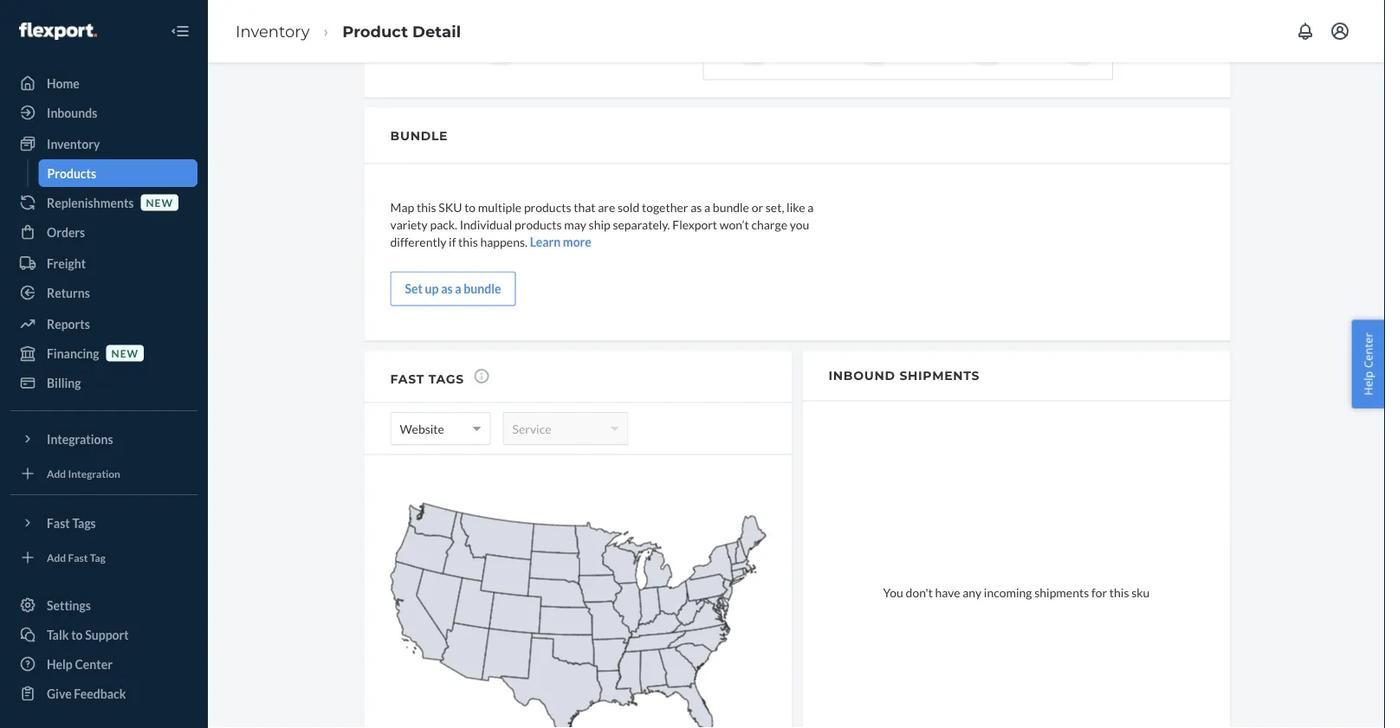 Task type: vqa. For each thing, say whether or not it's contained in the screenshot.
The Talk
yes



Task type: describe. For each thing, give the bounding box(es) containing it.
service
[[513, 422, 552, 437]]

shipments
[[900, 369, 980, 384]]

product
[[342, 22, 408, 41]]

support
[[85, 628, 129, 643]]

that
[[574, 200, 596, 215]]

new for financing
[[111, 347, 139, 360]]

1 + from the left
[[807, 42, 820, 68]]

to inside button
[[71, 628, 83, 643]]

sold
[[618, 200, 640, 215]]

settings
[[47, 598, 91, 613]]

add integration
[[47, 468, 120, 480]]

returns link
[[10, 279, 198, 307]]

to inside map this sku to multiple products that are sold together as a bundle or set, like a variety pack. individual products may ship separately. flexport won't charge you differently if this happens.
[[465, 200, 476, 215]]

products link
[[39, 159, 198, 187]]

integration
[[68, 468, 120, 480]]

variety
[[390, 218, 428, 232]]

you
[[790, 218, 810, 232]]

website
[[400, 422, 445, 437]]

2 horizontal spatial a
[[808, 200, 814, 215]]

billing
[[47, 376, 81, 390]]

add integration link
[[10, 460, 198, 488]]

financing
[[47, 346, 99, 361]]

open account menu image
[[1330, 21, 1351, 42]]

inbound shipments
[[829, 369, 980, 384]]

add fast tag
[[47, 552, 106, 564]]

talk
[[47, 628, 69, 643]]

help inside "button"
[[1361, 371, 1377, 396]]

like
[[787, 200, 806, 215]]

up
[[425, 282, 439, 297]]

1 vertical spatial help
[[47, 657, 73, 672]]

inventory link inside breadcrumbs navigation
[[236, 22, 310, 41]]

0 horizontal spatial inventory link
[[10, 130, 198, 158]]

talk to support button
[[10, 621, 198, 649]]

sku
[[439, 200, 462, 215]]

give feedback button
[[10, 680, 198, 708]]

may
[[564, 218, 587, 232]]

new for replenishments
[[146, 196, 173, 209]]

bundle inside map this sku to multiple products that are sold together as a bundle or set, like a variety pack. individual products may ship separately. flexport won't charge you differently if this happens.
[[713, 200, 750, 215]]

0 horizontal spatial this
[[417, 200, 436, 215]]

a inside button
[[455, 282, 462, 297]]

feedback
[[74, 687, 126, 702]]

orders
[[47, 225, 85, 240]]

fast tags inside dropdown button
[[47, 516, 96, 531]]

home
[[47, 76, 80, 91]]

billing link
[[10, 369, 198, 397]]

tags inside dropdown button
[[72, 516, 96, 531]]

as inside map this sku to multiple products that are sold together as a bundle or set, like a variety pack. individual products may ship separately. flexport won't charge you differently if this happens.
[[691, 200, 702, 215]]

more
[[563, 235, 592, 250]]

bundle inside set up as a bundle button
[[464, 282, 501, 297]]

give
[[47, 687, 72, 702]]

1 vertical spatial products
[[515, 218, 562, 232]]

don't
[[906, 586, 933, 601]]

integrations button
[[10, 426, 198, 453]]

map this sku to multiple products that are sold together as a bundle or set, like a variety pack. individual products may ship separately. flexport won't charge you differently if this happens.
[[390, 200, 814, 250]]

flexport logo image
[[19, 23, 97, 40]]

set up as a bundle button
[[390, 272, 516, 307]]

charge
[[752, 218, 788, 232]]

map
[[390, 200, 414, 215]]

learn more
[[530, 235, 592, 250]]

if
[[449, 235, 456, 250]]

sku
[[1132, 586, 1150, 601]]

for
[[1092, 586, 1108, 601]]

as inside button
[[441, 282, 453, 297]]

returns
[[47, 286, 90, 300]]

home link
[[10, 69, 198, 97]]

separately.
[[613, 218, 670, 232]]

reports link
[[10, 310, 198, 338]]

2 vertical spatial this
[[1110, 586, 1130, 601]]

product detail link
[[342, 22, 461, 41]]

bundle
[[390, 128, 448, 143]]

products
[[47, 166, 96, 181]]

detail
[[413, 22, 461, 41]]

center inside "button"
[[1361, 333, 1377, 368]]

add fast tag link
[[10, 544, 198, 572]]

1 horizontal spatial tags
[[429, 372, 464, 387]]



Task type: locate. For each thing, give the bounding box(es) containing it.
bundle
[[713, 200, 750, 215], [464, 282, 501, 297]]

0 vertical spatial center
[[1361, 333, 1377, 368]]

this
[[417, 200, 436, 215], [459, 235, 478, 250], [1110, 586, 1130, 601]]

a up flexport
[[705, 200, 711, 215]]

have
[[936, 586, 961, 601]]

inbounds link
[[10, 99, 198, 127]]

integrations
[[47, 432, 113, 447]]

give feedback
[[47, 687, 126, 702]]

orders link
[[10, 218, 198, 246]]

0 vertical spatial fast tags
[[390, 372, 464, 387]]

1 vertical spatial fast
[[47, 516, 70, 531]]

0 vertical spatial help
[[1361, 371, 1377, 396]]

2 add from the top
[[47, 552, 66, 564]]

1 horizontal spatial fast tags
[[390, 372, 464, 387]]

as
[[691, 200, 702, 215], [441, 282, 453, 297]]

1 vertical spatial help center
[[47, 657, 113, 672]]

products
[[524, 200, 572, 215], [515, 218, 562, 232]]

freight
[[47, 256, 86, 271]]

1 vertical spatial inventory link
[[10, 130, 198, 158]]

0 vertical spatial new
[[146, 196, 173, 209]]

add left integration
[[47, 468, 66, 480]]

this right if
[[459, 235, 478, 250]]

a right up
[[455, 282, 462, 297]]

set up as a bundle
[[405, 282, 501, 297]]

individual
[[460, 218, 512, 232]]

fast inside 'fast tags' dropdown button
[[47, 516, 70, 531]]

close navigation image
[[170, 21, 191, 42]]

this left sku
[[417, 200, 436, 215]]

0 vertical spatial bundle
[[713, 200, 750, 215]]

new
[[146, 196, 173, 209], [111, 347, 139, 360]]

help center inside help center link
[[47, 657, 113, 672]]

replenishments
[[47, 195, 134, 210]]

or
[[752, 200, 764, 215]]

inventory
[[236, 22, 310, 41], [47, 137, 100, 151]]

set
[[405, 282, 423, 297]]

help
[[1361, 371, 1377, 396], [47, 657, 73, 672]]

add inside "link"
[[47, 468, 66, 480]]

settings link
[[10, 592, 198, 620]]

fast up "website" option
[[390, 372, 425, 387]]

freight link
[[10, 250, 198, 277]]

add left tag
[[47, 552, 66, 564]]

products up may
[[524, 200, 572, 215]]

ship
[[589, 218, 611, 232]]

0 vertical spatial inventory
[[236, 22, 310, 41]]

website option
[[400, 414, 445, 444]]

+
[[807, 42, 820, 68], [930, 42, 943, 68]]

0 vertical spatial tags
[[429, 372, 464, 387]]

together
[[642, 200, 689, 215]]

0 horizontal spatial +
[[807, 42, 820, 68]]

1 vertical spatial center
[[75, 657, 113, 672]]

1 horizontal spatial to
[[465, 200, 476, 215]]

to right talk
[[71, 628, 83, 643]]

1 vertical spatial add
[[47, 552, 66, 564]]

shipments
[[1035, 586, 1090, 601]]

reports
[[47, 317, 90, 332]]

0 vertical spatial inventory link
[[236, 22, 310, 41]]

1 horizontal spatial this
[[459, 235, 478, 250]]

add for add fast tag
[[47, 552, 66, 564]]

0 vertical spatial help center
[[1361, 333, 1377, 396]]

fast
[[390, 372, 425, 387], [47, 516, 70, 531], [68, 552, 88, 564]]

as right up
[[441, 282, 453, 297]]

0 horizontal spatial new
[[111, 347, 139, 360]]

1 horizontal spatial bundle
[[713, 200, 750, 215]]

help center button
[[1352, 320, 1386, 409]]

2 + from the left
[[930, 42, 943, 68]]

fast tags button
[[10, 510, 198, 537]]

a right 'like'
[[808, 200, 814, 215]]

you
[[884, 586, 904, 601]]

1 vertical spatial this
[[459, 235, 478, 250]]

differently
[[390, 235, 447, 250]]

1 horizontal spatial +
[[930, 42, 943, 68]]

0 vertical spatial to
[[465, 200, 476, 215]]

1 horizontal spatial center
[[1361, 333, 1377, 368]]

inventory link
[[236, 22, 310, 41], [10, 130, 198, 158]]

1 horizontal spatial inventory
[[236, 22, 310, 41]]

0 vertical spatial products
[[524, 200, 572, 215]]

talk to support
[[47, 628, 129, 643]]

to right sku
[[465, 200, 476, 215]]

bundle right up
[[464, 282, 501, 297]]

center
[[1361, 333, 1377, 368], [75, 657, 113, 672]]

0 horizontal spatial bundle
[[464, 282, 501, 297]]

you don't have any incoming shipments for this sku
[[884, 586, 1150, 601]]

fast inside add fast tag link
[[68, 552, 88, 564]]

0 vertical spatial as
[[691, 200, 702, 215]]

to
[[465, 200, 476, 215], [71, 628, 83, 643]]

breadcrumbs navigation
[[222, 6, 475, 56]]

pack.
[[430, 218, 458, 232]]

0 horizontal spatial help
[[47, 657, 73, 672]]

1 vertical spatial new
[[111, 347, 139, 360]]

learn more button
[[530, 234, 592, 251]]

help center
[[1361, 333, 1377, 396], [47, 657, 113, 672]]

0 horizontal spatial help center
[[47, 657, 113, 672]]

0 horizontal spatial a
[[455, 282, 462, 297]]

help center link
[[10, 651, 198, 679]]

fast tags up add fast tag
[[47, 516, 96, 531]]

product detail
[[342, 22, 461, 41]]

any
[[963, 586, 982, 601]]

1 horizontal spatial help center
[[1361, 333, 1377, 396]]

multiple
[[478, 200, 522, 215]]

1 vertical spatial fast tags
[[47, 516, 96, 531]]

new down products link
[[146, 196, 173, 209]]

inbounds
[[47, 105, 97, 120]]

1 vertical spatial to
[[71, 628, 83, 643]]

tag
[[90, 552, 106, 564]]

0 horizontal spatial inventory
[[47, 137, 100, 151]]

fast left tag
[[68, 552, 88, 564]]

add for add integration
[[47, 468, 66, 480]]

0 horizontal spatial fast tags
[[47, 516, 96, 531]]

fast tags
[[390, 372, 464, 387], [47, 516, 96, 531]]

0 horizontal spatial as
[[441, 282, 453, 297]]

help center inside "help center" "button"
[[1361, 333, 1377, 396]]

learn
[[530, 235, 561, 250]]

products up "learn"
[[515, 218, 562, 232]]

1 vertical spatial tags
[[72, 516, 96, 531]]

set,
[[766, 200, 785, 215]]

1 vertical spatial inventory
[[47, 137, 100, 151]]

inventory inside breadcrumbs navigation
[[236, 22, 310, 41]]

1 horizontal spatial help
[[1361, 371, 1377, 396]]

2 vertical spatial fast
[[68, 552, 88, 564]]

0 vertical spatial fast
[[390, 372, 425, 387]]

incoming
[[984, 586, 1033, 601]]

bundle up won't
[[713, 200, 750, 215]]

0 horizontal spatial center
[[75, 657, 113, 672]]

1 vertical spatial as
[[441, 282, 453, 297]]

tags up "website" option
[[429, 372, 464, 387]]

tags up add fast tag
[[72, 516, 96, 531]]

2 horizontal spatial this
[[1110, 586, 1130, 601]]

0 vertical spatial this
[[417, 200, 436, 215]]

1 vertical spatial bundle
[[464, 282, 501, 297]]

fast tags up "website" option
[[390, 372, 464, 387]]

=
[[1032, 42, 1045, 68]]

0 vertical spatial add
[[47, 468, 66, 480]]

new down reports link
[[111, 347, 139, 360]]

as up flexport
[[691, 200, 702, 215]]

1 horizontal spatial new
[[146, 196, 173, 209]]

are
[[598, 200, 616, 215]]

inbound
[[829, 369, 896, 384]]

1 horizontal spatial as
[[691, 200, 702, 215]]

1 add from the top
[[47, 468, 66, 480]]

open notifications image
[[1296, 21, 1317, 42]]

1 horizontal spatial a
[[705, 200, 711, 215]]

fast up add fast tag
[[47, 516, 70, 531]]

a
[[705, 200, 711, 215], [808, 200, 814, 215], [455, 282, 462, 297]]

flexport
[[673, 218, 718, 232]]

1 horizontal spatial inventory link
[[236, 22, 310, 41]]

0 horizontal spatial to
[[71, 628, 83, 643]]

this right for
[[1110, 586, 1130, 601]]

happens.
[[481, 235, 528, 250]]

0 horizontal spatial tags
[[72, 516, 96, 531]]

won't
[[720, 218, 749, 232]]



